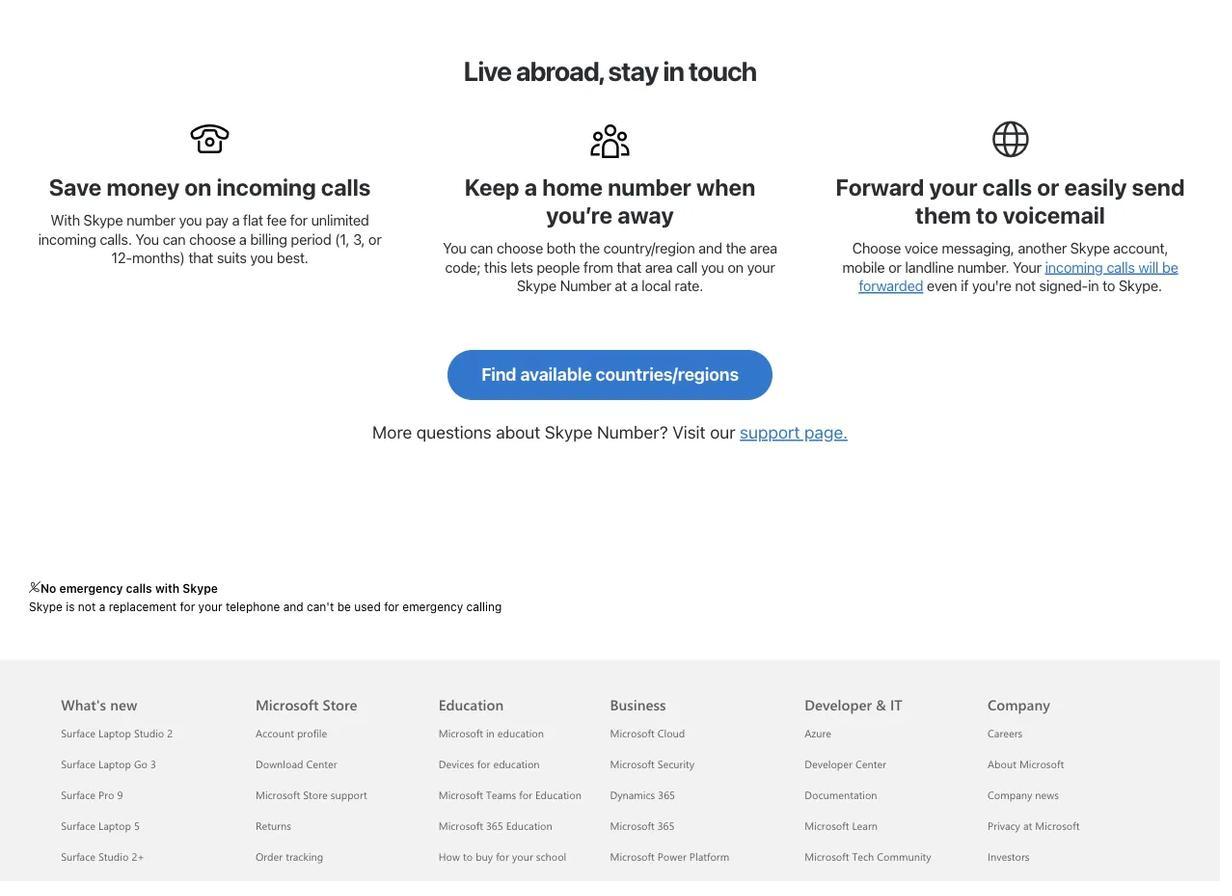 Task type: describe. For each thing, give the bounding box(es) containing it.
1 the from the left
[[579, 240, 600, 257]]

microsoft 365
[[610, 819, 675, 834]]

number
[[560, 277, 611, 294]]

1 horizontal spatial in
[[663, 55, 684, 87]]

calls inside incoming calls will be forwarded
[[1107, 258, 1135, 275]]

surface pro 9 link
[[61, 788, 123, 803]]

suits
[[217, 249, 247, 266]]

microsoft cloud
[[610, 727, 685, 741]]

center for microsoft
[[306, 758, 337, 772]]

azure link
[[805, 727, 832, 741]]

9
[[117, 788, 123, 803]]

tech
[[852, 850, 874, 865]]

find available countries/regions button
[[448, 350, 773, 400]]

voicemail
[[1003, 201, 1106, 228]]

be inside incoming calls will be forwarded
[[1162, 258, 1179, 275]]

find available countries/regions
[[482, 364, 739, 384]]

you inside you can choose both the country/region and the area code; this lets people from that area call you on your skype number at a local rate.
[[443, 240, 467, 257]]

stay
[[608, 55, 658, 87]]

for right replacement
[[180, 600, 195, 614]]

skype is not a replacement for your telephone and can't be used for emergency calling
[[29, 600, 502, 614]]

investors link
[[988, 850, 1030, 865]]

developer for developer & it
[[805, 695, 872, 715]]

questions
[[417, 422, 492, 443]]

or inside forward your calls or easily send them to voicemail
[[1037, 173, 1060, 200]]

our
[[710, 422, 736, 443]]

what's new
[[61, 695, 137, 715]]

and inside you can choose both the country/region and the area code; this lets people from that area call you on your skype number at a local rate.
[[699, 240, 722, 257]]

that inside you can choose both the country/region and the area code; this lets people from that area call you on your skype number at a local rate.
[[617, 258, 642, 275]]

education for devices for education
[[493, 758, 540, 772]]

returns link
[[256, 819, 291, 834]]

power
[[658, 850, 687, 865]]

account profile link
[[256, 727, 327, 741]]

your left telephone at the bottom of page
[[198, 600, 222, 614]]

microsoft power platform
[[610, 850, 730, 865]]

even
[[927, 277, 958, 294]]

surface for surface laptop 5
[[61, 819, 96, 834]]

what's new heading
[[61, 661, 233, 718]]

how
[[439, 850, 460, 865]]

rate.
[[675, 277, 703, 294]]

microsoft down news
[[1036, 819, 1080, 834]]

365 down security
[[658, 788, 675, 803]]

find
[[482, 364, 517, 384]]

surface for surface laptop go 3
[[61, 758, 96, 772]]

microsoft for microsoft learn
[[805, 819, 849, 834]]

platform
[[690, 850, 730, 865]]

0 vertical spatial on
[[184, 173, 212, 200]]

both
[[547, 240, 576, 257]]

5
[[134, 819, 140, 834]]

incoming calls will be forwarded link
[[859, 258, 1179, 294]]

number inside with skype number you pay a flat fee for unlimited incoming calls. you can choose a billing period (1, 3, or 12-months) that suits you best.
[[126, 212, 176, 229]]

security
[[658, 758, 695, 772]]

for right devices
[[477, 758, 490, 772]]

surface laptop studio 2
[[61, 727, 173, 741]]

account profile
[[256, 727, 327, 741]]

microsoft tech community
[[805, 850, 932, 865]]

microsoft learn
[[805, 819, 878, 834]]

education inside education heading
[[439, 695, 504, 715]]

home
[[542, 173, 603, 200]]

abroad,
[[516, 55, 603, 87]]

returns
[[256, 819, 291, 834]]

surface studio 2+
[[61, 850, 145, 865]]

to inside the footer resource links element
[[463, 850, 473, 865]]

calls up the 'unlimited' on the left top of the page
[[321, 173, 371, 200]]

forward your calls or easily send them to voicemail
[[836, 173, 1185, 228]]

microsoft teams for education link
[[439, 788, 582, 803]]

footer resource links element
[[0, 661, 1221, 883]]

support inside the footer resource links element
[[331, 788, 367, 803]]

2 the from the left
[[726, 240, 747, 257]]

people
[[537, 258, 580, 275]]

you're
[[972, 277, 1012, 294]]

your
[[1013, 258, 1042, 275]]

support page. link
[[740, 422, 848, 443]]

2
[[167, 727, 173, 741]]

microsoft for microsoft teams for education
[[439, 788, 483, 803]]

unlimited
[[311, 212, 369, 229]]

laptop for 5
[[98, 819, 131, 834]]

country/region
[[604, 240, 695, 257]]

1 vertical spatial be
[[337, 600, 351, 614]]

0 horizontal spatial emergency
[[59, 583, 123, 596]]

even if you're not signed-in to skype.
[[924, 277, 1162, 294]]

is
[[66, 600, 75, 614]]

download
[[256, 758, 303, 772]]

microsoft 365 education link
[[439, 819, 553, 834]]

page.
[[805, 422, 848, 443]]

microsoft up news
[[1020, 758, 1064, 772]]

microsoft for microsoft store support
[[256, 788, 300, 803]]

for right teams
[[519, 788, 533, 803]]

business heading
[[610, 661, 782, 718]]

surface laptop 5 link
[[61, 819, 140, 834]]

about
[[988, 758, 1017, 772]]

(1,
[[335, 231, 350, 248]]

can inside you can choose both the country/region and the area code; this lets people from that area call you on your skype number at a local rate.
[[470, 240, 493, 257]]

developer & it
[[805, 695, 903, 715]]

telephone
[[226, 600, 280, 614]]

store for microsoft store
[[323, 695, 358, 715]]

incoming inside with skype number you pay a flat fee for unlimited incoming calls. you can choose a billing period (1, 3, or 12-months) that suits you best.
[[38, 231, 96, 248]]

or inside with skype number you pay a flat fee for unlimited incoming calls. you can choose a billing period (1, 3, or 12-months) that suits you best.
[[369, 231, 382, 248]]

surface laptop 5
[[61, 819, 140, 834]]

when
[[697, 173, 756, 200]]

this
[[484, 258, 507, 275]]

it
[[891, 695, 903, 715]]

you inside you can choose both the country/region and the area code; this lets people from that area call you on your skype number at a local rate.
[[701, 258, 724, 275]]

go
[[134, 758, 148, 772]]

your inside forward your calls or easily send them to voicemail
[[930, 173, 978, 200]]

microsoft for microsoft security
[[610, 758, 655, 772]]

0 horizontal spatial studio
[[98, 850, 129, 865]]

microsoft for microsoft 365
[[610, 819, 655, 834]]

developer for developer center
[[805, 758, 853, 772]]

your inside the footer resource links element
[[512, 850, 533, 865]]

you can choose both the country/region and the area code; this lets people from that area call you on your skype number at a local rate.
[[443, 240, 778, 294]]

buy
[[476, 850, 493, 865]]

microsoft for microsoft store
[[256, 695, 319, 715]]

incoming calls will be forwarded
[[859, 258, 1179, 294]]

to inside forward your calls or easily send them to voicemail
[[976, 201, 998, 228]]

0 horizontal spatial you
[[179, 212, 202, 229]]

1 vertical spatial area
[[645, 258, 673, 275]]

download center link
[[256, 758, 337, 772]]

messaging,
[[942, 240, 1015, 257]]

new
[[110, 695, 137, 715]]

number inside keep a home number when you're away
[[608, 173, 692, 200]]

company for company
[[988, 695, 1051, 715]]

microsoft for microsoft 365 education
[[439, 819, 483, 834]]

order tracking
[[256, 850, 323, 865]]

with
[[155, 583, 180, 596]]

with skype number you pay a flat fee for unlimited incoming calls. you can choose a billing period (1, 3, or 12-months) that suits you best.
[[38, 212, 382, 266]]

school
[[536, 850, 567, 865]]

microsoft learn link
[[805, 819, 878, 834]]

choose
[[853, 240, 901, 257]]

countries/regions
[[596, 364, 739, 384]]

download center
[[256, 758, 337, 772]]

a left the flat
[[232, 212, 240, 229]]

privacy at microsoft
[[988, 819, 1080, 834]]

order tracking link
[[256, 850, 323, 865]]

cloud
[[658, 727, 685, 741]]

business
[[610, 695, 666, 715]]

a right is
[[99, 600, 105, 614]]

surface for surface pro 9
[[61, 788, 96, 803]]

0 horizontal spatial not
[[78, 600, 96, 614]]

1 vertical spatial education
[[535, 788, 582, 803]]

3,
[[353, 231, 365, 248]]



Task type: vqa. For each thing, say whether or not it's contained in the screenshot.


Task type: locate. For each thing, give the bounding box(es) containing it.
that inside with skype number you pay a flat fee for unlimited incoming calls. you can choose a billing period (1, 3, or 12-months) that suits you best.
[[188, 249, 213, 266]]

studio
[[134, 727, 164, 741], [98, 850, 129, 865]]

education heading
[[439, 661, 599, 718]]

2 horizontal spatial in
[[1088, 277, 1099, 294]]

incoming
[[216, 173, 316, 200], [38, 231, 96, 248], [1045, 258, 1103, 275]]

about microsoft
[[988, 758, 1064, 772]]

that
[[188, 249, 213, 266], [617, 258, 642, 275]]

incoming inside incoming calls will be forwarded
[[1045, 258, 1103, 275]]

0 horizontal spatial the
[[579, 240, 600, 257]]

microsoft for microsoft tech community
[[805, 850, 849, 865]]

education down microsoft teams for education
[[506, 819, 553, 834]]

microsoft teams for education
[[439, 788, 582, 803]]

microsoft down microsoft 365 link
[[610, 850, 655, 865]]

be left used
[[337, 600, 351, 614]]

laptop left the 5
[[98, 819, 131, 834]]

your right call
[[747, 258, 775, 275]]

at right the number
[[615, 277, 627, 294]]

0 horizontal spatial at
[[615, 277, 627, 294]]

a right keep
[[525, 173, 537, 200]]

microsoft in education link
[[439, 727, 544, 741]]

0 vertical spatial area
[[750, 240, 778, 257]]

on inside you can choose both the country/region and the area code; this lets people from that area call you on your skype number at a local rate.
[[728, 258, 744, 275]]

1 vertical spatial on
[[728, 258, 744, 275]]

microsoft security
[[610, 758, 695, 772]]

1 center from the left
[[306, 758, 337, 772]]

1 horizontal spatial emergency
[[403, 600, 463, 614]]

1 horizontal spatial that
[[617, 258, 642, 275]]

away
[[618, 201, 674, 228]]

will
[[1139, 258, 1159, 275]]

microsoft down dynamics
[[610, 819, 655, 834]]

or right 3,
[[369, 231, 382, 248]]

calls.
[[100, 231, 132, 248]]

keep a home number when you're away
[[465, 173, 756, 228]]

not down your
[[1015, 277, 1036, 294]]

at
[[615, 277, 627, 294], [1024, 819, 1033, 834]]

0 horizontal spatial in
[[486, 727, 495, 741]]

for
[[290, 212, 308, 229], [180, 600, 195, 614], [384, 600, 399, 614], [477, 758, 490, 772], [519, 788, 533, 803], [496, 850, 509, 865]]

0 horizontal spatial to
[[463, 850, 473, 865]]

company inside heading
[[988, 695, 1051, 715]]

area up local on the right top
[[645, 258, 673, 275]]

you left pay
[[179, 212, 202, 229]]

you down billing
[[250, 249, 273, 266]]

microsoft down download
[[256, 788, 300, 803]]

0 horizontal spatial can
[[163, 231, 186, 248]]

skype inside with skype number you pay a flat fee for unlimited incoming calls. you can choose a billing period (1, 3, or 12-months) that suits you best.
[[83, 212, 123, 229]]

company up privacy at right
[[988, 788, 1033, 803]]

microsoft 365 education
[[439, 819, 553, 834]]

2 developer from the top
[[805, 758, 853, 772]]

2 vertical spatial incoming
[[1045, 258, 1103, 275]]

0 horizontal spatial choose
[[189, 231, 236, 248]]

developer up azure
[[805, 695, 872, 715]]

0 vertical spatial store
[[323, 695, 358, 715]]

a inside keep a home number when you're away
[[525, 173, 537, 200]]

calls up replacement
[[126, 583, 152, 596]]

surface for surface laptop studio 2
[[61, 727, 96, 741]]

1 vertical spatial incoming
[[38, 231, 96, 248]]

0 vertical spatial company
[[988, 695, 1051, 715]]

you up code; on the left
[[443, 240, 467, 257]]

forwarded
[[859, 277, 924, 294]]

incoming down with
[[38, 231, 96, 248]]

can inside with skype number you pay a flat fee for unlimited incoming calls. you can choose a billing period (1, 3, or 12-months) that suits you best.
[[163, 231, 186, 248]]

laptop for go
[[98, 758, 131, 772]]

microsoft
[[256, 695, 319, 715], [439, 727, 483, 741], [610, 727, 655, 741], [610, 758, 655, 772], [1020, 758, 1064, 772], [256, 788, 300, 803], [439, 788, 483, 803], [439, 819, 483, 834], [610, 819, 655, 834], [805, 819, 849, 834], [1036, 819, 1080, 834], [610, 850, 655, 865], [805, 850, 849, 865]]

you up 'months)'
[[135, 231, 159, 248]]

0 horizontal spatial area
[[645, 258, 673, 275]]

2+
[[132, 850, 145, 865]]

calls inside forward your calls or easily send them to voicemail
[[983, 173, 1033, 200]]

another
[[1018, 240, 1067, 257]]

studio left 2
[[134, 727, 164, 741]]

1 company from the top
[[988, 695, 1051, 715]]

1 horizontal spatial you
[[443, 240, 467, 257]]

laptop down new
[[98, 727, 131, 741]]

to left skype.
[[1103, 277, 1116, 294]]

order
[[256, 850, 283, 865]]

to up messaging, in the right top of the page
[[976, 201, 998, 228]]

how to buy for your school
[[439, 850, 567, 865]]

1 horizontal spatial and
[[699, 240, 722, 257]]

to
[[976, 201, 998, 228], [1103, 277, 1116, 294], [463, 850, 473, 865]]

0 vertical spatial developer
[[805, 695, 872, 715]]

microsoft for microsoft power platform
[[610, 850, 655, 865]]

2 vertical spatial laptop
[[98, 819, 131, 834]]

microsoft up devices
[[439, 727, 483, 741]]

store for microsoft store support
[[303, 788, 328, 803]]

2 horizontal spatial incoming
[[1045, 258, 1103, 275]]

emergency up is
[[59, 583, 123, 596]]

0 vertical spatial studio
[[134, 727, 164, 741]]

1 horizontal spatial at
[[1024, 819, 1033, 834]]

0 horizontal spatial or
[[369, 231, 382, 248]]

and
[[699, 240, 722, 257], [283, 600, 304, 614]]

1 vertical spatial not
[[78, 600, 96, 614]]

skype right with
[[183, 583, 218, 596]]

education up devices for education
[[498, 727, 544, 741]]

365 for business
[[658, 819, 675, 834]]

number down money
[[126, 212, 176, 229]]

0 vertical spatial support
[[740, 422, 800, 443]]

for right used
[[384, 600, 399, 614]]

company heading
[[988, 661, 1148, 718]]

1 vertical spatial support
[[331, 788, 367, 803]]

news
[[1036, 788, 1059, 803]]

center for developer
[[856, 758, 887, 772]]

studio left 2+
[[98, 850, 129, 865]]

skype up calls.
[[83, 212, 123, 229]]

1 horizontal spatial be
[[1162, 258, 1179, 275]]

choose
[[189, 231, 236, 248], [497, 240, 543, 257]]

education right teams
[[535, 788, 582, 803]]

easily
[[1065, 173, 1127, 200]]

your up them
[[930, 173, 978, 200]]

developer center link
[[805, 758, 887, 772]]

you right call
[[701, 258, 724, 275]]

0 vertical spatial not
[[1015, 277, 1036, 294]]

1 vertical spatial company
[[988, 788, 1033, 803]]

2 vertical spatial education
[[506, 819, 553, 834]]

surface down surface laptop 5
[[61, 850, 96, 865]]

microsoft 365 link
[[610, 819, 675, 834]]

2 vertical spatial to
[[463, 850, 473, 865]]

save
[[49, 173, 102, 200]]

0 vertical spatial in
[[663, 55, 684, 87]]

live
[[464, 55, 511, 87]]

2 company from the top
[[988, 788, 1033, 803]]

0 horizontal spatial center
[[306, 758, 337, 772]]

microsoft store support link
[[256, 788, 367, 803]]

number
[[608, 173, 692, 200], [126, 212, 176, 229]]

choose down pay
[[189, 231, 236, 248]]

skype down lets at top left
[[517, 277, 557, 294]]

be right will
[[1162, 258, 1179, 275]]

developer down azure
[[805, 758, 853, 772]]

1 horizontal spatial studio
[[134, 727, 164, 741]]

0 vertical spatial and
[[699, 240, 722, 257]]

profile
[[297, 727, 327, 741]]

laptop for studio
[[98, 727, 131, 741]]

choose inside with skype number you pay a flat fee for unlimited incoming calls. you can choose a billing period (1, 3, or 12-months) that suits you best.
[[189, 231, 236, 248]]

1 horizontal spatial on
[[728, 258, 744, 275]]

in right stay
[[663, 55, 684, 87]]

local
[[642, 277, 671, 294]]

365
[[658, 788, 675, 803], [486, 819, 503, 834], [658, 819, 675, 834]]

3 surface from the top
[[61, 788, 96, 803]]

you're
[[546, 201, 613, 228]]

your
[[930, 173, 978, 200], [747, 258, 775, 275], [198, 600, 222, 614], [512, 850, 533, 865]]

1 horizontal spatial area
[[750, 240, 778, 257]]

you inside with skype number you pay a flat fee for unlimited incoming calls. you can choose a billing period (1, 3, or 12-months) that suits you best.
[[135, 231, 159, 248]]

or up forwarded
[[889, 258, 902, 275]]

skype up signed- at top right
[[1071, 240, 1110, 257]]

0 vertical spatial emergency
[[59, 583, 123, 596]]

teams
[[486, 788, 516, 803]]

1 horizontal spatial not
[[1015, 277, 1036, 294]]

1 horizontal spatial or
[[889, 258, 902, 275]]

1 laptop from the top
[[98, 727, 131, 741]]

microsoft up dynamics
[[610, 758, 655, 772]]

from
[[584, 258, 613, 275]]

1 vertical spatial education
[[493, 758, 540, 772]]

for inside with skype number you pay a flat fee for unlimited incoming calls. you can choose a billing period (1, 3, or 12-months) that suits you best.
[[290, 212, 308, 229]]

surface left pro at the left
[[61, 788, 96, 803]]

support right our
[[740, 422, 800, 443]]

surface studio 2+ link
[[61, 850, 145, 865]]

developer & it heading
[[805, 661, 965, 718]]

on
[[184, 173, 212, 200], [728, 258, 744, 275]]

microsoft down business
[[610, 727, 655, 741]]

1 horizontal spatial you
[[250, 249, 273, 266]]

the up from at the top of the page
[[579, 240, 600, 257]]

microsoft inside heading
[[256, 695, 319, 715]]

1 horizontal spatial the
[[726, 240, 747, 257]]

center up documentation link
[[856, 758, 887, 772]]

keep
[[465, 173, 520, 200]]

microsoft down microsoft learn link
[[805, 850, 849, 865]]

microsoft in education
[[439, 727, 544, 741]]

at inside the footer resource links element
[[1024, 819, 1033, 834]]

or
[[1037, 173, 1060, 200], [369, 231, 382, 248], [889, 258, 902, 275]]

2 surface from the top
[[61, 758, 96, 772]]

surface pro 9
[[61, 788, 123, 803]]

surface laptop studio 2 link
[[61, 727, 173, 741]]

1 vertical spatial laptop
[[98, 758, 131, 772]]

microsoft store
[[256, 695, 358, 715]]

1 vertical spatial developer
[[805, 758, 853, 772]]

365 up microsoft power platform link
[[658, 819, 675, 834]]

in left skype.
[[1088, 277, 1099, 294]]

calls up voicemail
[[983, 173, 1033, 200]]

center down profile
[[306, 758, 337, 772]]

0 vertical spatial be
[[1162, 258, 1179, 275]]

at inside you can choose both the country/region and the area code; this lets people from that area call you on your skype number at a local rate.
[[615, 277, 627, 294]]

you
[[179, 212, 202, 229], [250, 249, 273, 266], [701, 258, 724, 275]]

or up voicemail
[[1037, 173, 1060, 200]]

1 vertical spatial to
[[1103, 277, 1116, 294]]

1 vertical spatial studio
[[98, 850, 129, 865]]

1 vertical spatial in
[[1088, 277, 1099, 294]]

lets
[[511, 258, 533, 275]]

0 horizontal spatial that
[[188, 249, 213, 266]]

what's
[[61, 695, 106, 715]]

1 vertical spatial number
[[126, 212, 176, 229]]

at right privacy at right
[[1024, 819, 1033, 834]]

1 surface from the top
[[61, 727, 96, 741]]

microsoft up account profile link
[[256, 695, 319, 715]]

a left local on the right top
[[631, 277, 638, 294]]

investors
[[988, 850, 1030, 865]]

about
[[496, 422, 541, 443]]

365 for education
[[486, 819, 503, 834]]

code;
[[445, 258, 481, 275]]

months)
[[132, 249, 185, 266]]

dynamics 365 link
[[610, 788, 675, 803]]

more questions about skype number? visit our support page.
[[372, 422, 848, 443]]

0 vertical spatial education
[[498, 727, 544, 741]]

microsoft down devices
[[439, 788, 483, 803]]

skype down no
[[29, 600, 63, 614]]

5 surface from the top
[[61, 850, 96, 865]]

best.
[[277, 249, 308, 266]]

choose up lets at top left
[[497, 240, 543, 257]]

2 horizontal spatial to
[[1103, 277, 1116, 294]]

choose inside you can choose both the country/region and the area code; this lets people from that area call you on your skype number at a local rate.
[[497, 240, 543, 257]]

store
[[323, 695, 358, 715], [303, 788, 328, 803]]

company for company news
[[988, 788, 1033, 803]]

them
[[916, 201, 972, 228]]

and up 'rate.'
[[699, 240, 722, 257]]

0 horizontal spatial incoming
[[38, 231, 96, 248]]

0 vertical spatial number
[[608, 173, 692, 200]]

number up away
[[608, 173, 692, 200]]

education up microsoft in education link at the bottom left
[[439, 695, 504, 715]]

the down the when at the top of the page
[[726, 240, 747, 257]]

surface for surface studio 2+
[[61, 850, 96, 865]]

education for microsoft in education
[[498, 727, 544, 741]]

1 vertical spatial emergency
[[403, 600, 463, 614]]

your inside you can choose both the country/region and the area code; this lets people from that area call you on your skype number at a local rate.
[[747, 258, 775, 275]]

2 vertical spatial in
[[486, 727, 495, 741]]

calls up skype.
[[1107, 258, 1135, 275]]

4 surface from the top
[[61, 819, 96, 834]]

0 horizontal spatial and
[[283, 600, 304, 614]]

area down the when at the top of the page
[[750, 240, 778, 257]]

microsoft power platform link
[[610, 850, 730, 865]]

1 horizontal spatial number
[[608, 173, 692, 200]]

0 horizontal spatial you
[[135, 231, 159, 248]]

for right fee
[[290, 212, 308, 229]]

0 vertical spatial to
[[976, 201, 998, 228]]

microsoft store heading
[[256, 661, 416, 718]]

education up microsoft teams for education 'link'
[[493, 758, 540, 772]]

microsoft for microsoft in education
[[439, 727, 483, 741]]

emergency left calling
[[403, 600, 463, 614]]

0 horizontal spatial be
[[337, 600, 351, 614]]

incoming up signed- at top right
[[1045, 258, 1103, 275]]

1 vertical spatial or
[[369, 231, 382, 248]]

store up profile
[[323, 695, 358, 715]]

can up this
[[470, 240, 493, 257]]

pro
[[98, 788, 114, 803]]

in up devices for education link
[[486, 727, 495, 741]]

a inside you can choose both the country/region and the area code; this lets people from that area call you on your skype number at a local rate.
[[631, 277, 638, 294]]

2 vertical spatial or
[[889, 258, 902, 275]]

company up careers
[[988, 695, 1051, 715]]

a down the flat
[[239, 231, 247, 248]]

skype right the about
[[545, 422, 593, 443]]

that down "country/region"
[[617, 258, 642, 275]]

send
[[1132, 173, 1185, 200]]

that left 'suits'
[[188, 249, 213, 266]]

0 horizontal spatial on
[[184, 173, 212, 200]]

0 horizontal spatial number
[[126, 212, 176, 229]]

devices
[[439, 758, 474, 772]]

number?
[[597, 422, 668, 443]]

store down download center
[[303, 788, 328, 803]]

not right is
[[78, 600, 96, 614]]

1 horizontal spatial incoming
[[216, 173, 316, 200]]

skype inside you can choose both the country/region and the area code; this lets people from that area call you on your skype number at a local rate.
[[517, 277, 557, 294]]

0 vertical spatial education
[[439, 695, 504, 715]]

to left buy
[[463, 850, 473, 865]]

money
[[107, 173, 180, 200]]

0 vertical spatial at
[[615, 277, 627, 294]]

0 vertical spatial incoming
[[216, 173, 316, 200]]

365 down teams
[[486, 819, 503, 834]]

signed-
[[1040, 277, 1088, 294]]

and left can't
[[283, 600, 304, 614]]

no emergency calls with skype
[[41, 583, 218, 596]]

2 horizontal spatial or
[[1037, 173, 1060, 200]]

1 vertical spatial and
[[283, 600, 304, 614]]

call
[[676, 258, 698, 275]]

or inside choose voice messaging, another skype account, mobile or landline number. your
[[889, 258, 902, 275]]

in
[[663, 55, 684, 87], [1088, 277, 1099, 294], [486, 727, 495, 741]]

microsoft for microsoft cloud
[[610, 727, 655, 741]]

laptop left go
[[98, 758, 131, 772]]

skype inside choose voice messaging, another skype account, mobile or landline number. your
[[1071, 240, 1110, 257]]

1 horizontal spatial center
[[856, 758, 887, 772]]

0 horizontal spatial support
[[331, 788, 367, 803]]

2 center from the left
[[856, 758, 887, 772]]

laptop
[[98, 727, 131, 741], [98, 758, 131, 772], [98, 819, 131, 834]]

emergency
[[59, 583, 123, 596], [403, 600, 463, 614]]

store inside heading
[[323, 695, 358, 715]]

careers
[[988, 727, 1023, 741]]

1 horizontal spatial choose
[[497, 240, 543, 257]]

can up 'months)'
[[163, 231, 186, 248]]

0 vertical spatial laptop
[[98, 727, 131, 741]]

1 vertical spatial at
[[1024, 819, 1033, 834]]

company news
[[988, 788, 1059, 803]]

3 laptop from the top
[[98, 819, 131, 834]]

1 horizontal spatial can
[[470, 240, 493, 257]]

account,
[[1114, 240, 1169, 257]]

with
[[51, 212, 80, 229]]

2 laptop from the top
[[98, 758, 131, 772]]

1 horizontal spatial support
[[740, 422, 800, 443]]

account
[[256, 727, 294, 741]]

for right buy
[[496, 850, 509, 865]]

1 horizontal spatial to
[[976, 201, 998, 228]]

0 vertical spatial or
[[1037, 173, 1060, 200]]

1 developer from the top
[[805, 695, 872, 715]]

incoming up fee
[[216, 173, 316, 200]]

on right call
[[728, 258, 744, 275]]

developer inside heading
[[805, 695, 872, 715]]

2 horizontal spatial you
[[701, 258, 724, 275]]

your left school
[[512, 850, 533, 865]]

more
[[372, 422, 412, 443]]

number.
[[958, 258, 1010, 275]]

on up pay
[[184, 173, 212, 200]]

1 vertical spatial store
[[303, 788, 328, 803]]

microsoft store support
[[256, 788, 367, 803]]



